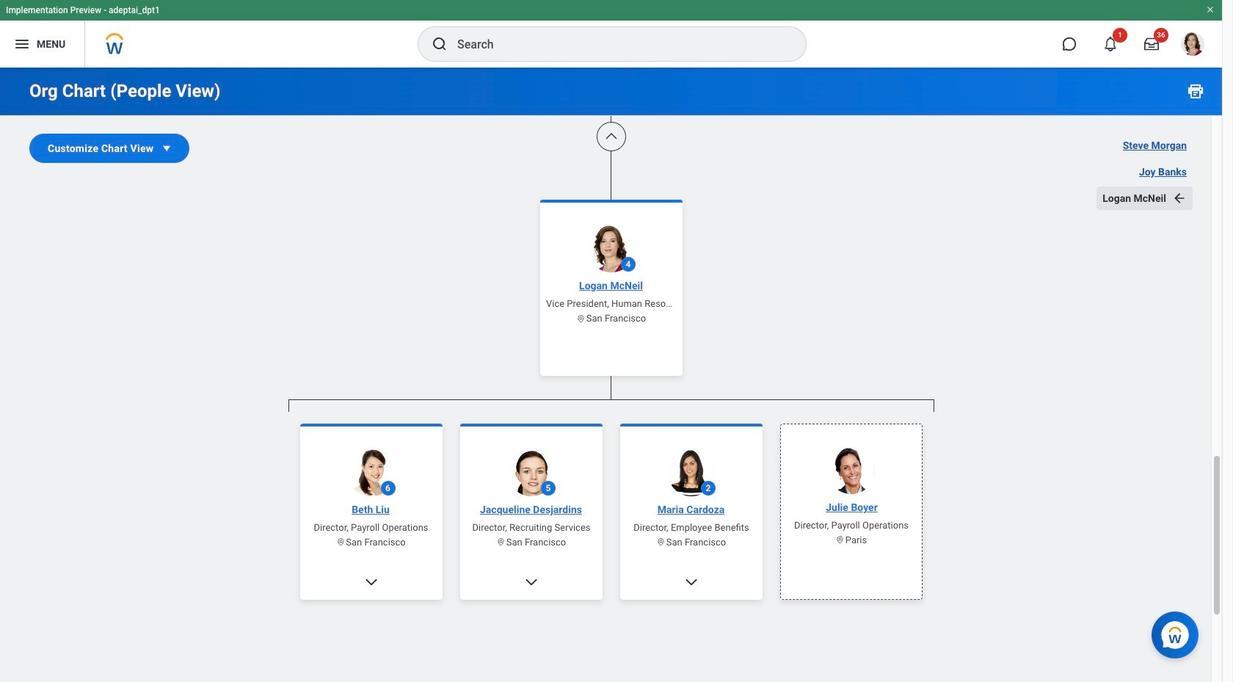 Task type: locate. For each thing, give the bounding box(es) containing it.
2 location image from the left
[[497, 537, 506, 547]]

close environment banner image
[[1206, 5, 1215, 14]]

1 horizontal spatial location image
[[657, 537, 666, 547]]

0 horizontal spatial location image
[[336, 537, 346, 547]]

chevron down image
[[364, 575, 378, 589], [684, 575, 699, 589]]

1 horizontal spatial chevron down image
[[684, 575, 699, 589]]

logan mcneil, logan mcneil, 4 direct reports element
[[288, 412, 934, 682]]

caret down image
[[159, 141, 174, 156]]

justify image
[[13, 35, 31, 53]]

2 horizontal spatial location image
[[836, 535, 845, 545]]

banner
[[0, 0, 1222, 68]]

Search Workday  search field
[[457, 28, 776, 60]]

inbox large image
[[1145, 37, 1159, 51]]

0 horizontal spatial chevron down image
[[364, 575, 378, 589]]

location image
[[336, 537, 346, 547], [497, 537, 506, 547]]

2 chevron down image from the left
[[684, 575, 699, 589]]

location image for chevron down image
[[497, 537, 506, 547]]

location image for 2nd chevron down icon from the right
[[336, 537, 346, 547]]

location image
[[577, 314, 586, 323], [836, 535, 845, 545], [657, 537, 666, 547]]

1 location image from the left
[[336, 537, 346, 547]]

1 horizontal spatial location image
[[497, 537, 506, 547]]

main content
[[0, 0, 1222, 682]]



Task type: describe. For each thing, give the bounding box(es) containing it.
search image
[[431, 35, 449, 53]]

chevron down image
[[524, 575, 539, 589]]

chevron up image
[[604, 129, 619, 144]]

arrow left image
[[1173, 191, 1187, 206]]

profile logan mcneil image
[[1181, 32, 1205, 59]]

1 chevron down image from the left
[[364, 575, 378, 589]]

notifications large image
[[1104, 37, 1118, 51]]

0 horizontal spatial location image
[[577, 314, 586, 323]]

print org chart image
[[1187, 82, 1205, 100]]



Task type: vqa. For each thing, say whether or not it's contained in the screenshot.
banner
yes



